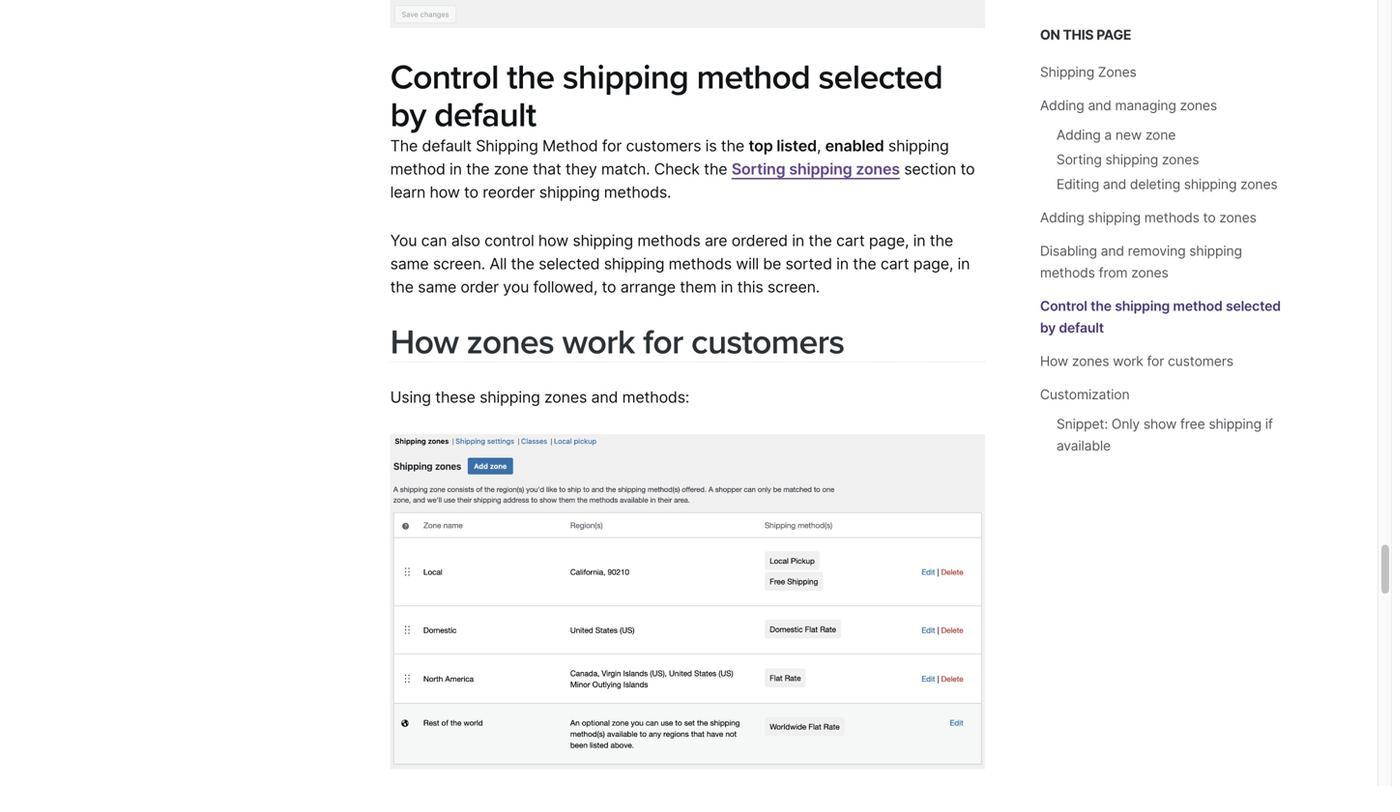 Task type: vqa. For each thing, say whether or not it's contained in the screenshot.
how
yes



Task type: describe. For each thing, give the bounding box(es) containing it.
1 horizontal spatial shipping
[[1040, 64, 1095, 80]]

shipping method in the zone that they match. check the
[[390, 137, 949, 179]]

1 horizontal spatial how
[[1040, 353, 1069, 369]]

the up "method"
[[507, 57, 554, 98]]

in the
[[836, 254, 876, 273]]

be
[[763, 254, 781, 273]]

zones
[[1098, 64, 1137, 80]]

disabling
[[1040, 243, 1097, 259]]

that
[[533, 160, 561, 179]]

this inside you can also control how shipping methods are ordered in the cart page, in the same screen. all the selected shipping methods will be sorted in the cart page, in the same order you followed, to arrange them in this screen.
[[737, 278, 763, 296]]

the up "you"
[[511, 254, 534, 273]]

shipping right these
[[480, 388, 540, 407]]

control
[[485, 231, 534, 250]]

page
[[1097, 27, 1131, 43]]

shipping up "selected"
[[573, 231, 633, 250]]

0 vertical spatial cart
[[836, 231, 865, 250]]

and inside disabling and removing shipping methods from zones
[[1101, 243, 1124, 259]]

adding for adding a new zone sorting shipping zones editing and deleting shipping zones
[[1057, 127, 1101, 143]]

disabling and removing shipping methods from zones link
[[1040, 243, 1242, 281]]

adding for adding shipping methods to zones
[[1040, 209, 1084, 226]]

for for how zones work for customers link to the right
[[1147, 353, 1164, 369]]

if
[[1265, 416, 1273, 432]]

the down from
[[1091, 298, 1112, 314]]

shipping zones
[[1040, 64, 1137, 80]]

1 horizontal spatial sorting shipping zones link
[[1057, 151, 1199, 168]]

1 horizontal spatial by
[[1040, 320, 1056, 336]]

1 horizontal spatial control the shipping method selected by default
[[1040, 298, 1281, 336]]

1 vertical spatial page,
[[913, 254, 954, 273]]

managing
[[1115, 97, 1176, 114]]

using these shipping zones and methods:
[[390, 388, 689, 407]]

how inside you can also control how shipping methods are ordered in the cart page, in the same screen. all the selected shipping methods will be sorted in the cart page, in the same order you followed, to arrange them in this screen.
[[538, 231, 569, 250]]

1 vertical spatial shipping
[[476, 137, 538, 155]]

0 horizontal spatial how
[[390, 322, 459, 363]]

methods down editing and deleting shipping zones link
[[1145, 209, 1200, 226]]

adding for adding and managing zones
[[1040, 97, 1084, 114]]

,
[[817, 137, 821, 155]]

how inside section to learn how to reorder shipping methods.
[[430, 183, 460, 202]]

reorder shipping
[[483, 183, 600, 202]]

adding and managing zones
[[1040, 97, 1217, 114]]

the up sorted
[[809, 231, 832, 250]]

0 vertical spatial method selected
[[697, 57, 943, 98]]

snippet: only show free shipping if available link
[[1057, 416, 1273, 454]]

shipping inside snippet: only show free shipping if available
[[1209, 416, 1262, 432]]

free
[[1180, 416, 1205, 432]]

adding a new zone link
[[1057, 127, 1176, 143]]

snippet: only show free shipping if available
[[1057, 416, 1273, 454]]

you can also control how shipping methods are ordered in the cart page, in the same screen. all the selected shipping methods will be sorted in the cart page, in the same order you followed, to arrange them in this screen.
[[390, 231, 970, 296]]

1 vertical spatial to
[[464, 183, 479, 202]]

customization link
[[1040, 386, 1130, 403]]

section
[[904, 160, 956, 179]]

2 vertical spatial default
[[1059, 320, 1104, 336]]

1 vertical spatial same
[[418, 278, 456, 296]]

shipping down new
[[1106, 151, 1158, 168]]

0 horizontal spatial sorting
[[732, 160, 786, 179]]

adding and managing zones link
[[1040, 97, 1217, 114]]

to arrange
[[602, 278, 676, 296]]

them
[[680, 278, 717, 296]]

new
[[1116, 127, 1142, 143]]

enabled
[[825, 137, 884, 155]]

zones inside disabling and removing shipping methods from zones
[[1131, 264, 1169, 281]]

customers up the check
[[626, 137, 701, 155]]

zone inside shipping method in the zone that they match. check the
[[494, 160, 529, 179]]

order
[[461, 278, 499, 296]]

a
[[1105, 127, 1112, 143]]

adding shipping methods to zones
[[1040, 209, 1257, 226]]

these
[[435, 388, 475, 407]]

method
[[390, 160, 445, 179]]

on
[[1040, 27, 1060, 43]]

snippet: only
[[1057, 416, 1140, 432]]

in inside shipping method in the zone that they match. check the
[[450, 160, 462, 179]]

0 vertical spatial screen.
[[433, 254, 485, 273]]

adding shipping methods to zones link
[[1040, 209, 1257, 226]]

shipping down 'editing'
[[1088, 209, 1141, 226]]



Task type: locate. For each thing, give the bounding box(es) containing it.
method selected down removing
[[1173, 298, 1281, 314]]

1 horizontal spatial page,
[[913, 254, 954, 273]]

0 vertical spatial zone
[[1146, 127, 1176, 143]]

how
[[390, 322, 459, 363], [1040, 353, 1069, 369]]

check
[[654, 160, 700, 179]]

0 vertical spatial this
[[1063, 27, 1094, 43]]

disabling and removing shipping methods from zones
[[1040, 243, 1242, 281]]

control up the
[[390, 57, 499, 98]]

zone right new
[[1146, 127, 1176, 143]]

shipping inside shipping method in the zone that they match. check the
[[888, 137, 949, 155]]

0 vertical spatial adding
[[1040, 97, 1084, 114]]

shipping left if
[[1209, 416, 1262, 432]]

on this page
[[1040, 27, 1131, 43]]

sorting up 'editing'
[[1057, 151, 1102, 168]]

shipping up the that
[[476, 137, 538, 155]]

how zones work for customers link
[[390, 322, 844, 363], [1040, 353, 1234, 369]]

0 horizontal spatial sorting shipping zones link
[[732, 160, 900, 179]]

methods left are
[[637, 231, 701, 250]]

1 horizontal spatial sorting
[[1057, 151, 1102, 168]]

cart right in the
[[881, 254, 909, 273]]

from
[[1099, 264, 1128, 281]]

shipping right deleting
[[1184, 176, 1237, 192]]

1 vertical spatial screen.
[[768, 278, 820, 296]]

sorting shipping zones link down ,
[[732, 160, 900, 179]]

the right is on the top of page
[[721, 137, 744, 155]]

adding
[[1040, 97, 1084, 114], [1057, 127, 1101, 143], [1040, 209, 1084, 226]]

how up customization
[[1040, 353, 1069, 369]]

this down will
[[737, 278, 763, 296]]

0 horizontal spatial control
[[390, 57, 499, 98]]

work up customization
[[1113, 353, 1144, 369]]

how down method
[[430, 183, 460, 202]]

to right section
[[961, 160, 975, 179]]

zone left the that
[[494, 160, 529, 179]]

also
[[451, 231, 480, 250]]

work for how zones work for customers link to the right
[[1113, 353, 1144, 369]]

and
[[1088, 97, 1112, 114], [1103, 176, 1127, 192], [1101, 243, 1124, 259], [591, 388, 618, 407]]

0 horizontal spatial for
[[602, 137, 622, 155]]

shipping up the default shipping method for customers is the top listed , enabled
[[563, 57, 689, 98]]

sorting inside adding a new zone sorting shipping zones editing and deleting shipping zones
[[1057, 151, 1102, 168]]

you
[[503, 278, 529, 296]]

0 vertical spatial control the shipping method selected by default
[[390, 57, 943, 136]]

screen.
[[433, 254, 485, 273], [768, 278, 820, 296]]

match.
[[601, 160, 650, 179]]

method
[[542, 137, 598, 155]]

the down section
[[930, 231, 953, 250]]

1 vertical spatial zone
[[494, 160, 529, 179]]

1 horizontal spatial how zones work for customers link
[[1040, 353, 1234, 369]]

1 horizontal spatial method selected
[[1173, 298, 1281, 314]]

control down disabling
[[1040, 298, 1087, 314]]

methods down disabling
[[1040, 264, 1095, 281]]

and up a
[[1088, 97, 1112, 114]]

adding a new zone sorting shipping zones editing and deleting shipping zones
[[1057, 127, 1278, 192]]

available
[[1057, 438, 1111, 454]]

how zones work for customers for left how zones work for customers link
[[390, 322, 844, 363]]

this
[[1063, 27, 1094, 43], [737, 278, 763, 296]]

2 vertical spatial adding
[[1040, 209, 1084, 226]]

the default shipping method for customers is the top listed , enabled
[[390, 137, 884, 155]]

and left methods:
[[591, 388, 618, 407]]

the
[[390, 137, 418, 155]]

0 vertical spatial page,
[[869, 231, 909, 250]]

the
[[507, 57, 554, 98], [721, 137, 744, 155], [466, 160, 490, 179], [704, 160, 727, 179], [809, 231, 832, 250], [930, 231, 953, 250], [511, 254, 534, 273], [390, 278, 414, 296], [1091, 298, 1112, 314]]

removing
[[1128, 243, 1186, 259]]

default down from
[[1059, 320, 1104, 336]]

1 vertical spatial this
[[737, 278, 763, 296]]

shipping
[[563, 57, 689, 98], [888, 137, 949, 155], [1106, 151, 1158, 168], [789, 160, 852, 179], [1184, 176, 1237, 192], [1088, 209, 1141, 226], [573, 231, 633, 250], [1189, 243, 1242, 259], [604, 254, 665, 273], [1115, 298, 1170, 314], [480, 388, 540, 407], [1209, 416, 1262, 432]]

0 horizontal spatial shipping
[[476, 137, 538, 155]]

how zones work for customers
[[390, 322, 844, 363], [1040, 353, 1234, 369]]

1 vertical spatial cart
[[881, 254, 909, 273]]

0 horizontal spatial this
[[737, 278, 763, 296]]

using
[[390, 388, 431, 407]]

1 horizontal spatial for
[[643, 322, 683, 363]]

0 horizontal spatial method selected
[[697, 57, 943, 98]]

how zones work for customers down to arrange
[[390, 322, 844, 363]]

work
[[562, 322, 635, 363], [1113, 353, 1144, 369]]

0 vertical spatial by
[[390, 95, 426, 136]]

control the shipping method selected by default down the disabling and removing shipping methods from zones link at the right
[[1040, 298, 1281, 336]]

by up customization link
[[1040, 320, 1056, 336]]

the right method
[[466, 160, 490, 179]]

this right "on"
[[1063, 27, 1094, 43]]

can
[[421, 231, 447, 250]]

0 horizontal spatial work
[[562, 322, 635, 363]]

1 vertical spatial adding
[[1057, 127, 1101, 143]]

is
[[705, 137, 717, 155]]

all
[[490, 254, 507, 273]]

methods:
[[622, 388, 689, 407]]

zone inside adding a new zone sorting shipping zones editing and deleting shipping zones
[[1146, 127, 1176, 143]]

control
[[390, 57, 499, 98], [1040, 298, 1087, 314]]

page, right in the
[[913, 254, 954, 273]]

0 horizontal spatial cart
[[836, 231, 865, 250]]

methods
[[1145, 209, 1200, 226], [637, 231, 701, 250], [669, 254, 732, 273], [1040, 264, 1095, 281]]

0 vertical spatial default
[[434, 95, 536, 136]]

customers down be
[[691, 322, 844, 363]]

and up from
[[1101, 243, 1124, 259]]

for
[[602, 137, 622, 155], [643, 322, 683, 363], [1147, 353, 1164, 369]]

shipping
[[1040, 64, 1095, 80], [476, 137, 538, 155]]

1 vertical spatial how
[[538, 231, 569, 250]]

zones
[[1180, 97, 1217, 114], [1162, 151, 1199, 168], [856, 160, 900, 179], [1241, 176, 1278, 192], [1219, 209, 1257, 226], [1131, 264, 1169, 281], [467, 322, 554, 363], [1072, 353, 1109, 369], [544, 388, 587, 407]]

0 vertical spatial to
[[961, 160, 975, 179]]

in
[[450, 160, 462, 179], [792, 231, 804, 250], [913, 231, 926, 250], [958, 254, 970, 273], [721, 278, 733, 296]]

shipping up to arrange
[[604, 254, 665, 273]]

same
[[390, 254, 429, 273], [418, 278, 456, 296]]

zone
[[1146, 127, 1176, 143], [494, 160, 529, 179]]

adding left a
[[1057, 127, 1101, 143]]

0 horizontal spatial zone
[[494, 160, 529, 179]]

0 horizontal spatial how
[[430, 183, 460, 202]]

work for left how zones work for customers link
[[562, 322, 635, 363]]

screen. down sorted
[[768, 278, 820, 296]]

1 horizontal spatial screen.
[[768, 278, 820, 296]]

sorted
[[786, 254, 832, 273]]

by
[[390, 95, 426, 136], [1040, 320, 1056, 336]]

learn
[[390, 183, 426, 202]]

1 horizontal spatial how
[[538, 231, 569, 250]]

are
[[705, 231, 728, 250]]

1 vertical spatial control the shipping method selected by default
[[1040, 298, 1281, 336]]

adding down shipping zones
[[1040, 97, 1084, 114]]

cart up in the
[[836, 231, 865, 250]]

shipping down "on"
[[1040, 64, 1095, 80]]

editing and deleting shipping zones link
[[1057, 176, 1278, 192]]

method selected
[[697, 57, 943, 98], [1173, 298, 1281, 314]]

sorting shipping zones link down new
[[1057, 151, 1199, 168]]

sorting shipping zones
[[732, 160, 900, 179]]

1 vertical spatial control
[[1040, 298, 1087, 314]]

control the shipping method selected by default link
[[1040, 298, 1281, 336]]

page,
[[869, 231, 909, 250], [913, 254, 954, 273]]

to
[[961, 160, 975, 179], [464, 183, 479, 202], [1203, 209, 1216, 226]]

the down you
[[390, 278, 414, 296]]

methods up them
[[669, 254, 732, 273]]

customization
[[1040, 386, 1130, 403]]

0 vertical spatial control
[[390, 57, 499, 98]]

1 horizontal spatial to
[[961, 160, 975, 179]]

listed
[[777, 137, 817, 155]]

shipping zones link
[[1040, 64, 1137, 80]]

how zones work for customers link down to arrange
[[390, 322, 844, 363]]

shipping inside disabling and removing shipping methods from zones
[[1189, 243, 1242, 259]]

shipping down the disabling and removing shipping methods from zones link at the right
[[1115, 298, 1170, 314]]

1 horizontal spatial zone
[[1146, 127, 1176, 143]]

for down control the shipping method selected by default link
[[1147, 353, 1164, 369]]

1 vertical spatial method selected
[[1173, 298, 1281, 314]]

for up methods:
[[643, 322, 683, 363]]

top
[[749, 137, 773, 155]]

show
[[1144, 416, 1177, 432]]

adding inside adding a new zone sorting shipping zones editing and deleting shipping zones
[[1057, 127, 1101, 143]]

sorting
[[1057, 151, 1102, 168], [732, 160, 786, 179]]

default up the that
[[434, 95, 536, 136]]

for for left how zones work for customers link
[[643, 322, 683, 363]]

0 horizontal spatial screen.
[[433, 254, 485, 273]]

and right 'editing'
[[1103, 176, 1127, 192]]

0 horizontal spatial to
[[464, 183, 479, 202]]

how
[[430, 183, 460, 202], [538, 231, 569, 250]]

section to learn how to reorder shipping methods.
[[390, 160, 975, 202]]

2 horizontal spatial to
[[1203, 209, 1216, 226]]

selected
[[539, 254, 600, 273]]

screen. down the also
[[433, 254, 485, 273]]

sorting down the top
[[732, 160, 786, 179]]

1 vertical spatial default
[[422, 137, 472, 155]]

default
[[434, 95, 536, 136], [422, 137, 472, 155], [1059, 320, 1104, 336]]

editing
[[1057, 176, 1099, 192]]

0 horizontal spatial control the shipping method selected by default
[[390, 57, 943, 136]]

how up "selected"
[[538, 231, 569, 250]]

ordered
[[732, 231, 788, 250]]

0 vertical spatial shipping
[[1040, 64, 1095, 80]]

method selected up ,
[[697, 57, 943, 98]]

how zones work for customers link down control the shipping method selected by default link
[[1040, 353, 1234, 369]]

1 horizontal spatial control
[[1040, 298, 1087, 314]]

0 horizontal spatial how zones work for customers
[[390, 322, 844, 363]]

control the shipping method selected by default
[[390, 57, 943, 136], [1040, 298, 1281, 336]]

1 horizontal spatial this
[[1063, 27, 1094, 43]]

the down is on the top of page
[[704, 160, 727, 179]]

default up method
[[422, 137, 472, 155]]

customers
[[626, 137, 701, 155], [691, 322, 844, 363], [1168, 353, 1234, 369]]

by up the
[[390, 95, 426, 136]]

2 vertical spatial to
[[1203, 209, 1216, 226]]

0 horizontal spatial by
[[390, 95, 426, 136]]

for up 'match.'
[[602, 137, 622, 155]]

how zones work for customers for how zones work for customers link to the right
[[1040, 353, 1234, 369]]

how up using
[[390, 322, 459, 363]]

2 horizontal spatial for
[[1147, 353, 1164, 369]]

methods.
[[604, 183, 671, 202]]

shipping up section
[[888, 137, 949, 155]]

and inside adding a new zone sorting shipping zones editing and deleting shipping zones
[[1103, 176, 1127, 192]]

1 horizontal spatial work
[[1113, 353, 1144, 369]]

to down editing and deleting shipping zones link
[[1203, 209, 1216, 226]]

1 horizontal spatial how zones work for customers
[[1040, 353, 1234, 369]]

page, up in the
[[869, 231, 909, 250]]

how zones work for customers down control the shipping method selected by default link
[[1040, 353, 1234, 369]]

same down you
[[390, 254, 429, 273]]

sorting shipping zones link
[[1057, 151, 1199, 168], [732, 160, 900, 179]]

they
[[566, 160, 597, 179]]

control the shipping method selected by default up the default shipping method for customers is the top listed , enabled
[[390, 57, 943, 136]]

to up the also
[[464, 183, 479, 202]]

0 horizontal spatial how zones work for customers link
[[390, 322, 844, 363]]

0 vertical spatial same
[[390, 254, 429, 273]]

0 vertical spatial how
[[430, 183, 460, 202]]

followed,
[[533, 278, 598, 296]]

will
[[736, 254, 759, 273]]

adding up disabling
[[1040, 209, 1084, 226]]

1 vertical spatial by
[[1040, 320, 1056, 336]]

deleting
[[1130, 176, 1180, 192]]

shipping down ,
[[789, 160, 852, 179]]

methods inside disabling and removing shipping methods from zones
[[1040, 264, 1095, 281]]

cart
[[836, 231, 865, 250], [881, 254, 909, 273]]

work down followed, at the top left of the page
[[562, 322, 635, 363]]

1 horizontal spatial cart
[[881, 254, 909, 273]]

0 horizontal spatial page,
[[869, 231, 909, 250]]

shipping right removing
[[1189, 243, 1242, 259]]

customers down control the shipping method selected by default link
[[1168, 353, 1234, 369]]

you
[[390, 231, 417, 250]]

same left order
[[418, 278, 456, 296]]



